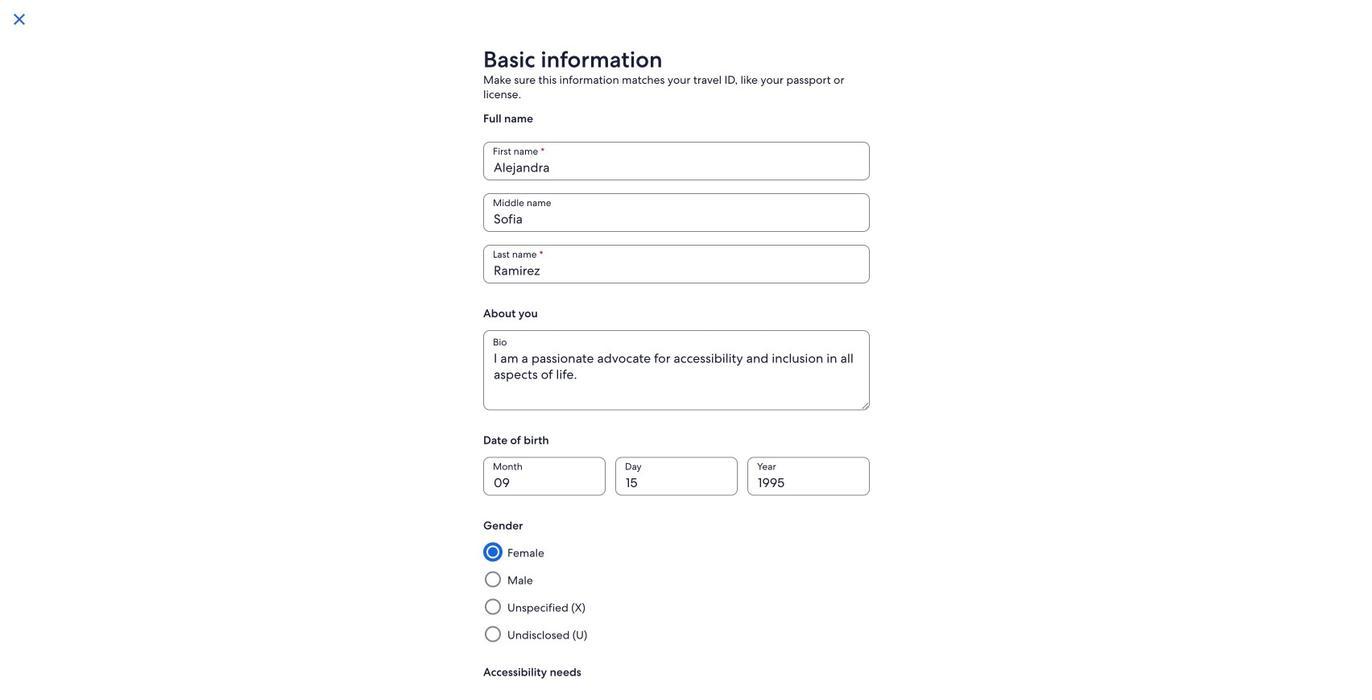 Task type: locate. For each thing, give the bounding box(es) containing it.
main content
[[477, 14, 1160, 682]]

None text field
[[483, 142, 870, 180], [483, 193, 870, 232], [483, 245, 870, 283], [483, 142, 870, 180], [483, 193, 870, 232], [483, 245, 870, 283]]

dialog
[[0, 0, 1353, 682]]

MM telephone field
[[483, 457, 606, 496]]

Help future hosts get to know you better. You can share your travel style, hobbies, interests, and more. text field
[[483, 330, 870, 410]]

YYYY telephone field
[[747, 457, 870, 496]]



Task type: describe. For each thing, give the bounding box(es) containing it.
close image
[[10, 10, 29, 29]]

DD telephone field
[[615, 457, 738, 496]]



Task type: vqa. For each thing, say whether or not it's contained in the screenshot.
directional icon
no



